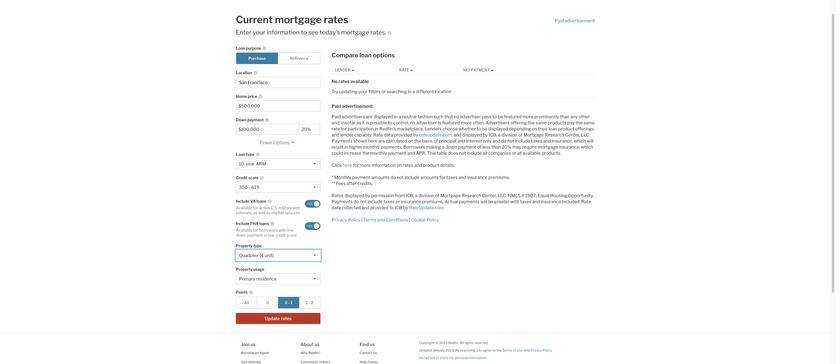 Task type: vqa. For each thing, say whether or not it's contained in the screenshot.
Housing
yes



Task type: describe. For each thing, give the bounding box(es) containing it.
and left interest
[[457, 139, 465, 144]]

property usage
[[236, 267, 264, 272]]

- for 0
[[288, 301, 290, 306]]

1 - 2 radio
[[299, 297, 320, 309]]

include for include va loans
[[236, 199, 249, 204]]

quadplex (4 unit)
[[239, 253, 274, 259]]

not inside rates displayed by permission from icb, a division of mortgage research center, llc, nmls # 1907, equal housing opportunity. payments do not include taxes or insurance premiums. actual payments will be greater with taxes and insurance included. rate data collected and provided to icb by
[[360, 199, 367, 205]]

0 vertical spatial featured
[[504, 114, 522, 119]]

redfin.
[[448, 342, 459, 346]]

of left less
[[477, 145, 481, 150]]

and left conditions
[[377, 218, 385, 223]]

and down apr.
[[414, 163, 422, 168]]

options
[[373, 52, 395, 59]]

1 horizontal spatial no
[[454, 114, 459, 119]]

possible
[[370, 120, 387, 126]]

0 horizontal spatial advertiser
[[416, 120, 437, 126]]

try updating your filters or searching in a different location
[[332, 89, 451, 94]]

#
[[522, 193, 524, 198]]

do
[[419, 356, 423, 361]]

paid inside paid advertisement button
[[555, 18, 564, 23]]

home price
[[236, 94, 257, 99]]

loan inside paid advertisers are displayed in a neutral fashion such that no advertiser pays to be featured more prominently than any other and, insofar as it is possible to control, no advertiser is featured more often. advertisers offering the same products pay the same rate for participation in redfin's marketplace. lenders choose whether to be displayed depending on their loan product offerings and lender capacity. rate data provided by
[[549, 126, 557, 132]]

actual
[[445, 199, 458, 205]]

0 horizontal spatial policy
[[348, 218, 360, 223]]

terms and conditions link
[[363, 218, 408, 223]]

0 vertical spatial terms
[[363, 218, 376, 223]]

the right offering
[[528, 120, 535, 126]]

down inside available for borrowers with low down payment or low credit score
[[236, 233, 246, 238]]

, and displayed by icb, a division of mortgage research center, llc. payments shown here are calculated on the basis of principal and interest only and do not include taxes and insurance, which will result in higher monthly payments. borrowers making a down payment of less than 20% may require mortgage insurance, which could increase the monthly payment and apr. this table does not include all companies or all available products.
[[332, 132, 594, 156]]

1 vertical spatial paid
[[332, 104, 341, 109]]

other
[[579, 114, 590, 119]]

1907,
[[525, 193, 537, 198]]

fewer options
[[260, 140, 290, 146]]

0 horizontal spatial on
[[397, 163, 402, 168]]

and down choose
[[454, 132, 461, 138]]

primary
[[239, 277, 255, 282]]

loans for include va loans
[[256, 199, 266, 204]]

type for quadplex
[[253, 244, 262, 249]]

january
[[433, 349, 445, 353]]

a left different
[[412, 89, 415, 94]]

agent
[[259, 351, 269, 356]]

10-
[[239, 162, 246, 167]]

2 horizontal spatial insurance
[[541, 199, 561, 205]]

get
[[241, 360, 247, 365]]

0 horizontal spatial insurance
[[401, 199, 421, 205]]

available for payment
[[236, 228, 252, 233]]

the right increase
[[362, 151, 369, 156]]

their
[[538, 126, 548, 132]]

0 horizontal spatial loan
[[360, 52, 372, 59]]

include inside rates displayed by permission from icb, a division of mortgage research center, llc, nmls # 1907, equal housing opportunity. payments do not include taxes or insurance premiums. actual payments will be greater with taxes and insurance included. rate data collected and provided to icb by
[[368, 199, 383, 205]]

rateupdate.com
[[419, 132, 452, 138]]

updating
[[339, 89, 357, 94]]

rate inside rates displayed by permission from icb, a division of mortgage research center, llc, nmls # 1907, equal housing opportunity. payments do not include taxes or insurance premiums. actual payments will be greater with taxes and insurance included. rate data collected and provided to icb by
[[581, 199, 591, 205]]

rate inside paid advertisers are displayed in a neutral fashion such that no advertiser pays to be featured more prominently than any other and, insofar as it is possible to control, no advertiser is featured more often. advertisers offering the same products pay the same rate for participation in redfin's marketplace. lenders choose whether to be displayed depending on their loan product offerings and lender capacity. rate data provided by
[[373, 132, 383, 138]]

on inside , and displayed by icb, a division of mortgage research center, llc. payments shown here are calculated on the basis of principal and interest only and do not include taxes and insurance, which will result in higher monthly payments. borrowers making a down payment of less than 20% may require mortgage insurance, which could increase the monthly payment and apr. this table does not include all companies or all available products.
[[408, 139, 413, 144]]

location
[[435, 89, 451, 94]]

0 horizontal spatial no
[[410, 120, 415, 126]]

2
[[311, 301, 313, 306]]

sell
[[430, 356, 435, 361]]

greater
[[494, 199, 509, 205]]

350 - 619
[[239, 185, 259, 190]]

1 horizontal spatial policy
[[427, 218, 439, 223]]

payments.
[[381, 145, 402, 150]]

10-year arm
[[239, 162, 266, 167]]

of down depending
[[518, 132, 523, 138]]

a up the table
[[442, 145, 445, 150]]

mo. payment
[[463, 68, 490, 72]]

credit score
[[236, 176, 259, 180]]

in right searching
[[408, 89, 412, 94]]

only
[[483, 139, 492, 144]]

va
[[250, 199, 256, 204]]

loan for loan purpose
[[236, 46, 245, 51]]

borrowers
[[403, 145, 425, 150]]

property type
[[236, 244, 262, 249]]

us for find us
[[370, 343, 375, 348]]

or inside available for borrowers with low down payment or low credit score
[[264, 233, 267, 238]]

2 horizontal spatial policy
[[543, 349, 552, 353]]

higher
[[349, 145, 362, 150]]

than inside paid advertisers are displayed in a neutral fashion such that no advertiser pays to be featured more prominently than any other and, insofar as it is possible to control, no advertiser is featured more often. advertisers offering the same products pay the same rate for participation in redfin's marketplace. lenders choose whether to be displayed depending on their loan product offerings and lender capacity. rate data provided by
[[560, 114, 569, 119]]

lender
[[340, 132, 353, 138]]

payment inside available for borrowers with low down payment or low credit score
[[247, 233, 263, 238]]

1 down payment text field from the left
[[238, 127, 297, 132]]

1 vertical spatial monthly
[[370, 151, 387, 156]]

pays
[[482, 114, 492, 119]]

mortgage inside , and displayed by icb, a division of mortgage research center, llc. payments shown here are calculated on the basis of principal and interest only and do not include taxes and insurance, which will result in higher monthly payments. borrowers making a down payment of less than 20% may require mortgage insurance, which could increase the monthly payment and apr. this table does not include all companies or all available products.
[[538, 145, 558, 150]]

0 horizontal spatial your
[[253, 29, 265, 36]]

rates down borrowers at the top
[[403, 163, 413, 168]]

by right the icb
[[403, 205, 408, 211]]

0 horizontal spatial more
[[360, 163, 371, 168]]

1 vertical spatial .
[[487, 356, 487, 361]]

1 amounts from the left
[[371, 175, 390, 180]]

2 vertical spatial information
[[469, 356, 487, 361]]

borrowers
[[259, 228, 278, 233]]

mortgage inside , and displayed by icb, a division of mortgage research center, llc. payments shown here are calculated on the basis of principal and interest only and do not include taxes and insurance, which will result in higher monthly payments. borrowers making a down payment of less than 20% may require mortgage insurance, which could increase the monthly payment and apr. this table does not include all companies or all available products.
[[524, 132, 544, 138]]

0 horizontal spatial score
[[248, 176, 259, 180]]

icb, inside , and displayed by icb, a division of mortgage research center, llc. payments shown here are calculated on the basis of principal and interest only and do not include taxes and insurance, which will result in higher monthly payments. borrowers making a down payment of less than 20% may require mortgage insurance, which could increase the monthly payment and apr. this table does not include all companies or all available products.
[[489, 132, 497, 138]]

advertisers
[[486, 120, 510, 126]]

the down the any
[[576, 120, 583, 126]]

provided inside rates displayed by permission from icb, a division of mortgage research center, llc, nmls # 1907, equal housing opportunity. payments do not include taxes or insurance premiums. actual payments will be greater with taxes and insurance included. rate data collected and provided to icb by
[[370, 205, 389, 211]]

whether
[[459, 126, 476, 132]]

find
[[360, 343, 369, 348]]

do inside * monthly payment amounts do not include amounts for taxes and insurance premiums. ** fees after credits.
[[391, 175, 396, 180]]

down inside , and displayed by icb, a division of mortgage research center, llc. payments shown here are calculated on the basis of principal and interest only and do not include taxes and insurance, which will result in higher monthly payments. borrowers making a down payment of less than 20% may require mortgage insurance, which could increase the monthly payment and apr. this table does not include all companies or all available products.
[[446, 145, 457, 150]]

down payment
[[236, 118, 264, 122]]

contact
[[360, 351, 372, 356]]

property type element
[[236, 241, 318, 250]]

with inside rates displayed by permission from icb, a division of mortgage research center, llc, nmls # 1907, equal housing opportunity. payments do not include taxes or insurance premiums. actual payments will be greater with taxes and insurance included. rate data collected and provided to icb by
[[510, 199, 519, 205]]

not inside * monthly payment amounts do not include amounts for taxes and insurance premiums. ** fees after credits.
[[397, 175, 404, 180]]

1 vertical spatial mortgage
[[341, 29, 369, 36]]

(4
[[260, 253, 264, 259]]

All radio
[[236, 297, 257, 309]]

privacy policy | terms and conditions | cookie policy
[[332, 218, 439, 223]]

try
[[332, 89, 338, 94]]

619
[[251, 185, 259, 190]]

Purchase radio
[[236, 53, 278, 64]]

0 horizontal spatial privacy
[[332, 218, 347, 223]]

searching,
[[460, 349, 476, 353]]

by down credits.
[[365, 193, 370, 198]]

as inside paid advertisers are displayed in a neutral fashion such that no advertiser pays to be featured more prominently than any other and, insofar as it is possible to control, no advertiser is featured more often. advertisers offering the same products pay the same rate for participation in redfin's marketplace. lenders choose whether to be displayed depending on their loan product offerings and lender capacity. rate data provided by
[[356, 120, 361, 126]]

advertisers
[[342, 114, 365, 119]]

or right sell
[[436, 356, 439, 361]]

center, inside rates displayed by permission from icb, a division of mortgage research center, llc, nmls # 1907, equal housing opportunity. payments do not include taxes or insurance premiums. actual payments will be greater with taxes and insurance included. rate data collected and provided to icb by
[[482, 193, 497, 198]]

do not sell or share my personal information link
[[419, 356, 487, 361]]

1 vertical spatial product
[[423, 163, 439, 168]]

1 vertical spatial privacy policy link
[[531, 349, 552, 353]]

0 horizontal spatial mortgage
[[275, 14, 322, 26]]

lender
[[335, 68, 351, 72]]

and up "products."
[[543, 139, 551, 144]]

quadplex
[[239, 253, 259, 259]]

compare
[[332, 52, 358, 59]]

on inside paid advertisers are displayed in a neutral fashion such that no advertiser pays to be featured more prominently than any other and, insofar as it is possible to control, no advertiser is featured more often. advertisers offering the same products pay the same rate for participation in redfin's marketplace. lenders choose whether to be displayed depending on their loan product offerings and lender capacity. rate data provided by
[[532, 126, 537, 132]]

taxes down #
[[520, 199, 531, 205]]

a inside rates displayed by permission from icb, a division of mortgage research center, llc, nmls # 1907, equal housing opportunity. payments do not include taxes or insurance premiums. actual payments will be greater with taxes and insurance included. rate data collected and provided to icb by
[[415, 193, 418, 198]]

1 vertical spatial here
[[343, 163, 352, 168]]

0 for 0
[[266, 301, 269, 306]]

data inside paid advertisers are displayed in a neutral fashion such that no advertiser pays to be featured more prominently than any other and, insofar as it is possible to control, no advertiser is featured more often. advertisers offering the same products pay the same rate for participation in redfin's marketplace. lenders choose whether to be displayed depending on their loan product offerings and lender capacity. rate data provided by
[[384, 132, 393, 138]]

often.
[[473, 120, 485, 126]]

refinance
[[290, 56, 308, 61]]

enter your information to see today's mortgage rates.
[[236, 29, 386, 36]]

include fha loans
[[236, 222, 269, 226]]

the up borrowers at the top
[[414, 139, 421, 144]]

0 horizontal spatial paid advertisement
[[332, 104, 373, 109]]

do inside rates displayed by permission from icb, a division of mortgage research center, llc, nmls # 1907, equal housing opportunity. payments do not include taxes or insurance premiums. actual payments will be greater with taxes and insurance included. rate data collected and provided to icb by
[[354, 199, 359, 205]]

become an agent
[[241, 351, 269, 356]]

mortgage inside rates displayed by permission from icb, a division of mortgage research center, llc, nmls # 1907, equal housing opportunity. payments do not include taxes or insurance premiums. actual payments will be greater with taxes and insurance included. rate data collected and provided to icb by
[[440, 193, 461, 198]]

research inside , and displayed by icb, a division of mortgage research center, llc. payments shown here are calculated on the basis of principal and interest only and do not include taxes and insurance, which will result in higher monthly payments. borrowers making a down payment of less than 20% may require mortgage insurance, which could increase the monthly payment and apr. this table does not include all companies or all available products.
[[545, 132, 564, 138]]

of down rateupdate.com link
[[434, 139, 438, 144]]

payments inside , and displayed by icb, a division of mortgage research center, llc. payments shown here are calculated on the basis of principal and interest only and do not include taxes and insurance, which will result in higher monthly payments. borrowers making a down payment of less than 20% may require mortgage insurance, which could increase the monthly payment and apr. this table does not include all companies or all available products.
[[332, 139, 353, 144]]

us for join us
[[251, 343, 255, 348]]

to inside rates displayed by permission from icb, a division of mortgage research center, llc, nmls # 1907, equal housing opportunity. payments do not include taxes or insurance premiums. actual payments will be greater with taxes and insurance included. rate data collected and provided to icb by
[[389, 205, 394, 211]]

0 vertical spatial paid advertisement
[[555, 18, 595, 23]]

well
[[258, 211, 265, 215]]

available inside , and displayed by icb, a division of mortgage research center, llc. payments shown here are calculated on the basis of principal and interest only and do not include taxes and insurance, which will result in higher monthly payments. borrowers making a down payment of less than 20% may require mortgage insurance, which could increase the monthly payment and apr. this table does not include all companies or all available products.
[[523, 151, 541, 156]]

2 amounts from the left
[[420, 175, 439, 180]]

us
[[373, 351, 377, 356]]

State, City, County, ZIP search field
[[236, 77, 320, 88]]

a down advertisers
[[498, 132, 501, 138]]

1 vertical spatial your
[[358, 89, 368, 94]]

calculated
[[386, 139, 407, 144]]

no rates available
[[332, 79, 369, 84]]

with inside available for borrowers with low down payment or low credit score
[[279, 228, 286, 233]]

include up 'may'
[[515, 139, 530, 144]]

0 horizontal spatial information
[[267, 29, 300, 36]]

0 vertical spatial advertiser
[[460, 114, 481, 119]]

for inside available for active u.s. military and veterans, as well as eligible spouses
[[253, 206, 258, 211]]

350
[[239, 185, 248, 190]]

products.
[[542, 151, 561, 156]]

1 vertical spatial insurance,
[[559, 145, 580, 150]]

to left the "see"
[[301, 29, 307, 36]]

paid inside paid advertisers are displayed in a neutral fashion such that no advertiser pays to be featured more prominently than any other and, insofar as it is possible to control, no advertiser is featured more often. advertisers offering the same products pay the same rate for participation in redfin's marketplace. lenders choose whether to be displayed depending on their loan product offerings and lender capacity. rate data provided by
[[332, 114, 341, 119]]

taxes inside , and displayed by icb, a division of mortgage research center, llc. payments shown here are calculated on the basis of principal and interest only and do not include taxes and insurance, which will result in higher monthly payments. borrowers making a down payment of less than 20% may require mortgage insurance, which could increase the monthly payment and apr. this table does not include all companies or all available products.
[[531, 139, 542, 144]]

payment down payments. at left
[[388, 151, 406, 156]]

1 horizontal spatial low
[[287, 228, 294, 233]]

fees
[[336, 181, 346, 186]]

insofar
[[341, 120, 355, 126]]

companies
[[488, 151, 511, 156]]

to up redfin's
[[388, 120, 392, 126]]

displayed down advertisers
[[488, 126, 508, 132]]

for inside * monthly payment amounts do not include amounts for taxes and insurance premiums. ** fees after credits.
[[440, 175, 446, 180]]

Home price text field
[[238, 104, 318, 109]]

premiums. inside * monthly payment amounts do not include amounts for taxes and insurance premiums. ** fees after credits.
[[488, 175, 510, 180]]

1 vertical spatial advertisement
[[342, 104, 373, 109]]

updated january 2023: by searching, you agree to the terms of use , and privacy policy .
[[419, 349, 553, 353]]

1 same from the left
[[536, 120, 547, 126]]

in down the possible
[[375, 126, 378, 132]]

marketplace.
[[397, 126, 424, 132]]

become an agent button
[[241, 351, 269, 356]]

rate button
[[399, 67, 414, 73]]

rights
[[465, 342, 474, 346]]

not right do
[[424, 356, 429, 361]]

of inside rates displayed by permission from icb, a division of mortgage research center, llc, nmls # 1907, equal housing opportunity. payments do not include taxes or insurance premiums. actual payments will be greater with taxes and insurance included. rate data collected and provided to icb by
[[435, 193, 439, 198]]

credit
[[236, 176, 248, 180]]

principal
[[439, 139, 456, 144]]

are inside paid advertisers are displayed in a neutral fashion such that no advertiser pays to be featured more prominently than any other and, insofar as it is possible to control, no advertiser is featured more often. advertisers offering the same products pay the same rate for participation in redfin's marketplace. lenders choose whether to be displayed depending on their loan product offerings and lender capacity. rate data provided by
[[366, 114, 373, 119]]

monthly
[[334, 175, 351, 180]]

share
[[440, 356, 448, 361]]

displayed up the possible
[[373, 114, 393, 119]]

2023
[[439, 342, 448, 346]]

enter
[[236, 29, 251, 36]]

2 is from the left
[[438, 120, 441, 126]]

in up control,
[[394, 114, 398, 119]]

and inside paid advertisers are displayed in a neutral fashion such that no advertiser pays to be featured more prominently than any other and, insofar as it is possible to control, no advertiser is featured more often. advertisers offering the same products pay the same rate for participation in redfin's marketplace. lenders choose whether to be displayed depending on their loan product offerings and lender capacity. rate data provided by
[[332, 132, 339, 138]]

2 same from the left
[[584, 120, 595, 126]]

0 vertical spatial .
[[552, 349, 553, 353]]

will inside rates displayed by permission from icb, a division of mortgage research center, llc, nmls # 1907, equal housing opportunity. payments do not include taxes or insurance premiums. actual payments will be greater with taxes and insurance included. rate data collected and provided to icb by
[[480, 199, 487, 205]]

community impact button
[[301, 360, 330, 365]]

compare loan options
[[332, 52, 395, 59]]

2 horizontal spatial be
[[498, 114, 503, 119]]

icb, inside rates displayed by permission from icb, a division of mortgage research center, llc, nmls # 1907, equal housing opportunity. payments do not include taxes or insurance premiums. actual payments will be greater with taxes and insurance included. rate data collected and provided to icb by
[[406, 193, 414, 198]]

and right collected
[[362, 205, 369, 211]]

displayed inside rates displayed by permission from icb, a division of mortgage research center, llc, nmls # 1907, equal housing opportunity. payments do not include taxes or insurance premiums. actual payments will be greater with taxes and insurance included. rate data collected and provided to icb by
[[345, 193, 364, 198]]

paid advertisers are displayed in a neutral fashion such that no advertiser pays to be featured more prominently than any other and, insofar as it is possible to control, no advertiser is featured more often. advertisers offering the same products pay the same rate for participation in redfin's marketplace. lenders choose whether to be displayed depending on their loan product offerings and lender capacity. rate data provided by
[[332, 114, 595, 138]]

1 horizontal spatial as
[[266, 211, 270, 215]]

payment right down in the left of the page
[[247, 118, 264, 122]]

0 vertical spatial privacy policy link
[[332, 218, 360, 223]]

not right does
[[459, 151, 466, 156]]

1 all from the left
[[483, 151, 487, 156]]

, inside , and displayed by icb, a division of mortgage research center, llc. payments shown here are calculated on the basis of principal and interest only and do not include taxes and insurance, which will result in higher monthly payments. borrowers making a down payment of less than 20% may require mortgage insurance, which could increase the monthly payment and apr. this table does not include all companies or all available products.
[[452, 132, 453, 138]]

become
[[241, 351, 254, 356]]

0 radio
[[257, 297, 278, 309]]

price
[[248, 94, 257, 99]]

1 inside radio
[[291, 301, 293, 306]]

eligible
[[271, 211, 284, 215]]

0 vertical spatial monthly
[[363, 145, 380, 150]]



Task type: locate. For each thing, give the bounding box(es) containing it.
1 vertical spatial than
[[491, 145, 501, 150]]

include down veterans,
[[236, 222, 249, 226]]

1 vertical spatial rate
[[373, 132, 383, 138]]

down payment text field left rate
[[301, 127, 318, 132]]

monthly
[[363, 145, 380, 150], [370, 151, 387, 156]]

- for 350
[[249, 185, 250, 190]]

1 vertical spatial do
[[391, 175, 396, 180]]

than
[[560, 114, 569, 119], [491, 145, 501, 150]]

loan purpose
[[236, 46, 261, 51]]

loans
[[256, 199, 266, 204], [259, 222, 269, 226]]

of up rateupdate.com link
[[435, 193, 439, 198]]

2 all from the left
[[517, 151, 522, 156]]

1 vertical spatial property
[[236, 267, 253, 272]]

type for 10-
[[246, 152, 254, 157]]

2 | from the left
[[409, 218, 410, 223]]

do down the click here for more information on rates and product details.
[[391, 175, 396, 180]]

is down such
[[438, 120, 441, 126]]

1 horizontal spatial division
[[502, 132, 517, 138]]

advertisement
[[565, 18, 595, 23], [342, 104, 373, 109]]

premiums. inside rates displayed by permission from icb, a division of mortgage research center, llc, nmls # 1907, equal housing opportunity. payments do not include taxes or insurance premiums. actual payments will be greater with taxes and insurance included. rate data collected and provided to icb by
[[422, 199, 444, 205]]

1 vertical spatial mortgage
[[440, 193, 461, 198]]

payment
[[471, 68, 490, 72]]

rates up today's
[[324, 14, 348, 26]]

1 loan from the top
[[236, 46, 245, 51]]

Refinance radio
[[278, 53, 320, 64]]

about
[[301, 343, 314, 348]]

1 vertical spatial no
[[410, 120, 415, 126]]

will inside , and displayed by icb, a division of mortgage research center, llc. payments shown here are calculated on the basis of principal and interest only and do not include taxes and insurance, which will result in higher monthly payments. borrowers making a down payment of less than 20% may require mortgage insurance, which could increase the monthly payment and apr. this table does not include all companies or all available products.
[[587, 139, 594, 144]]

loans for include fha loans
[[259, 222, 269, 226]]

control,
[[393, 120, 409, 126]]

and right the only
[[493, 139, 500, 144]]

result
[[332, 145, 343, 150]]

property for quadplex (4 unit)
[[236, 244, 253, 249]]

property up the primary
[[236, 267, 253, 272]]

year
[[246, 162, 255, 167]]

redfin?
[[308, 351, 320, 356]]

division up rateupdate.com
[[419, 193, 434, 198]]

1 vertical spatial which
[[581, 145, 593, 150]]

option group containing purchase
[[236, 53, 320, 64]]

1 payments from the top
[[332, 139, 353, 144]]

icb, right from
[[406, 193, 414, 198]]

2 vertical spatial mortgage
[[538, 145, 558, 150]]

0 horizontal spatial division
[[419, 193, 434, 198]]

0 horizontal spatial available
[[350, 79, 369, 84]]

spouses
[[285, 211, 300, 215]]

0 horizontal spatial all
[[483, 151, 487, 156]]

2 0 from the left
[[285, 301, 288, 306]]

down
[[446, 145, 457, 150], [236, 233, 246, 238]]

property inside "element"
[[236, 267, 253, 272]]

location
[[236, 71, 252, 75]]

1 horizontal spatial premiums.
[[488, 175, 510, 180]]

0 horizontal spatial icb,
[[406, 193, 414, 198]]

your down current
[[253, 29, 265, 36]]

type up year in the left top of the page
[[246, 152, 254, 157]]

0 horizontal spatial low
[[268, 233, 275, 238]]

|
[[361, 218, 362, 223], [409, 218, 410, 223]]

available inside available for borrowers with low down payment or low credit score
[[236, 228, 252, 233]]

1 horizontal spatial insurance
[[467, 175, 487, 180]]

a inside paid advertisers are displayed in a neutral fashion such that no advertiser pays to be featured more prominently than any other and, insofar as it is possible to control, no advertiser is featured more often. advertisers offering the same products pay the same rate for participation in redfin's marketplace. lenders choose whether to be displayed depending on their loan product offerings and lender capacity. rate data provided by
[[399, 114, 401, 119]]

with
[[510, 199, 519, 205], [279, 228, 286, 233]]

available up veterans,
[[236, 206, 252, 211]]

for down details.
[[440, 175, 446, 180]]

for down 'fha'
[[253, 228, 258, 233]]

1 1 from the left
[[291, 301, 293, 306]]

2 vertical spatial paid
[[332, 114, 341, 119]]

more down increase
[[360, 163, 371, 168]]

0 horizontal spatial mortgage
[[440, 193, 461, 198]]

research inside rates displayed by permission from icb, a division of mortgage research center, llc, nmls # 1907, equal housing opportunity. payments do not include taxes or insurance premiums. actual payments will be greater with taxes and insurance included. rate data collected and provided to icb by
[[462, 193, 481, 198]]

0 vertical spatial which
[[574, 139, 586, 144]]

0 horizontal spatial will
[[480, 199, 487, 205]]

- inside 1 - 2 option
[[309, 301, 310, 306]]

2 vertical spatial on
[[397, 163, 402, 168]]

for inside paid advertisers are displayed in a neutral fashion such that no advertiser pays to be featured more prominently than any other and, insofar as it is possible to control, no advertiser is featured more often. advertisers offering the same products pay the same rate for participation in redfin's marketplace. lenders choose whether to be displayed depending on their loan product offerings and lender capacity. rate data provided by
[[341, 126, 347, 132]]

1 include from the top
[[236, 199, 249, 204]]

and down 1907,
[[532, 199, 540, 205]]

rates
[[332, 193, 344, 198]]

available inside available for active u.s. military and veterans, as well as eligible spouses
[[236, 206, 252, 211]]

1 horizontal spatial here
[[368, 139, 377, 144]]

provided inside paid advertisers are displayed in a neutral fashion such that no advertiser pays to be featured more prominently than any other and, insofar as it is possible to control, no advertiser is featured more often. advertisers offering the same products pay the same rate for participation in redfin's marketplace. lenders choose whether to be displayed depending on their loan product offerings and lender capacity. rate data provided by
[[394, 132, 412, 138]]

data inside rates displayed by permission from icb, a division of mortgage research center, llc, nmls # 1907, equal housing opportunity. payments do not include taxes or insurance premiums. actual payments will be greater with taxes and insurance included. rate data collected and provided to icb by
[[332, 205, 341, 211]]

0 vertical spatial mortgage
[[524, 132, 544, 138]]

be down often.
[[482, 126, 487, 132]]

option group
[[236, 53, 320, 64], [236, 297, 320, 309]]

on down payments. at left
[[397, 163, 402, 168]]

find us
[[360, 343, 375, 348]]

rate down redfin's
[[373, 132, 383, 138]]

0 horizontal spatial than
[[491, 145, 501, 150]]

2 option group from the top
[[236, 297, 320, 309]]

reserved.
[[474, 342, 489, 346]]

0 vertical spatial center,
[[565, 132, 580, 138]]

1 vertical spatial down
[[236, 233, 246, 238]]

by inside paid advertisers are displayed in a neutral fashion such that no advertiser pays to be featured more prominently than any other and, insofar as it is possible to control, no advertiser is featured more often. advertisers offering the same products pay the same rate for participation in redfin's marketplace. lenders choose whether to be displayed depending on their loan product offerings and lender capacity. rate data provided by
[[413, 132, 418, 138]]

1 left 1 - 2 option
[[291, 301, 293, 306]]

amounts up credits.
[[371, 175, 390, 180]]

1 horizontal spatial 1
[[306, 301, 308, 306]]

1 vertical spatial advertiser
[[416, 120, 437, 126]]

2 include from the top
[[236, 222, 249, 226]]

community impact
[[301, 360, 330, 365]]

0 vertical spatial than
[[560, 114, 569, 119]]

increase
[[344, 151, 361, 156]]

for up lender
[[341, 126, 347, 132]]

be up advertisers
[[498, 114, 503, 119]]

1 horizontal spatial paid advertisement
[[555, 18, 595, 23]]

amounts
[[371, 175, 390, 180], [420, 175, 439, 180]]

for inside available for borrowers with low down payment or low credit score
[[253, 228, 258, 233]]

rate up searching
[[399, 68, 409, 72]]

or inside , and displayed by icb, a division of mortgage research center, llc. payments shown here are calculated on the basis of principal and interest only and do not include taxes and insurance, which will result in higher monthly payments. borrowers making a down payment of less than 20% may require mortgage insurance, which could increase the monthly payment and apr. this table does not include all companies or all available products.
[[512, 151, 516, 156]]

after
[[347, 181, 357, 186]]

available for borrowers with low down payment or low credit score
[[236, 228, 297, 238]]

include down permission
[[368, 199, 383, 205]]

terms of use link
[[502, 349, 523, 353]]

do up collected
[[354, 199, 359, 205]]

0 vertical spatial division
[[502, 132, 517, 138]]

rates inside button
[[281, 317, 292, 322]]

details.
[[440, 163, 455, 168]]

and,
[[332, 120, 340, 126]]

1 horizontal spatial -
[[288, 301, 290, 306]]

0 vertical spatial here
[[368, 139, 377, 144]]

* monthly payment amounts do not include amounts for taxes and insurance premiums. ** fees after credits.
[[332, 175, 510, 186]]

1 vertical spatial premiums.
[[422, 199, 444, 205]]

all inside all radio
[[244, 301, 249, 306]]

or right filters
[[381, 89, 386, 94]]

1 horizontal spatial featured
[[504, 114, 522, 119]]

**
[[332, 181, 335, 186]]

same up offerings
[[584, 120, 595, 126]]

0 vertical spatial loan
[[360, 52, 372, 59]]

property for primary residence
[[236, 267, 253, 272]]

redfin's
[[379, 126, 396, 132]]

1 0 from the left
[[266, 301, 269, 306]]

2 vertical spatial be
[[488, 199, 493, 205]]

is right the it
[[366, 120, 369, 126]]

to up advertisers
[[493, 114, 497, 119]]

primary residence
[[239, 277, 277, 282]]

do inside , and displayed by icb, a division of mortgage research center, llc. payments shown here are calculated on the basis of principal and interest only and do not include taxes and insurance, which will result in higher monthly payments. borrowers making a down payment of less than 20% may require mortgage insurance, which could increase the monthly payment and apr. this table does not include all companies or all available products.
[[501, 139, 506, 144]]

copyright: © 2023 redfin. all rights reserved.
[[419, 342, 489, 346]]

1
[[291, 301, 293, 306], [306, 301, 308, 306]]

or up the icb
[[396, 199, 400, 205]]

- left 619
[[249, 185, 250, 190]]

by down marketplace.
[[413, 132, 418, 138]]

2 down payment text field from the left
[[301, 127, 318, 132]]

rates right no
[[339, 79, 350, 84]]

1 us from the left
[[251, 343, 255, 348]]

payments up result
[[332, 139, 353, 144]]

information down you in the bottom of the page
[[469, 356, 487, 361]]

available for veterans,
[[236, 206, 252, 211]]

0 horizontal spatial here
[[343, 163, 352, 168]]

basis
[[422, 139, 433, 144]]

policy down rateupdate.com link
[[427, 218, 439, 223]]

0 vertical spatial more
[[523, 114, 533, 119]]

no up marketplace.
[[410, 120, 415, 126]]

0 horizontal spatial product
[[423, 163, 439, 168]]

option group for loan purpose
[[236, 53, 320, 64]]

prominently
[[534, 114, 559, 119]]

0 vertical spatial all
[[244, 301, 249, 306]]

mortgage down their
[[524, 132, 544, 138]]

1 vertical spatial center,
[[482, 193, 497, 198]]

payment down interest
[[458, 145, 476, 150]]

loan down products
[[549, 126, 557, 132]]

displayed down after
[[345, 193, 364, 198]]

1 inside option
[[306, 301, 308, 306]]

taxes down details.
[[446, 175, 458, 180]]

0 horizontal spatial featured
[[442, 120, 460, 126]]

0 vertical spatial information
[[267, 29, 300, 36]]

center, inside , and displayed by icb, a division of mortgage research center, llc. payments shown here are calculated on the basis of principal and interest only and do not include taxes and insurance, which will result in higher monthly payments. borrowers making a down payment of less than 20% may require mortgage insurance, which could increase the monthly payment and apr. this table does not include all companies or all available products.
[[565, 132, 580, 138]]

1 vertical spatial loan
[[236, 152, 245, 157]]

0 up update rates button
[[285, 301, 288, 306]]

- for 1
[[309, 301, 310, 306]]

1 horizontal spatial all
[[460, 342, 464, 346]]

0 horizontal spatial provided
[[370, 205, 389, 211]]

1 horizontal spatial is
[[438, 120, 441, 126]]

terms left conditions
[[363, 218, 376, 223]]

than inside , and displayed by icb, a division of mortgage research center, llc. payments shown here are calculated on the basis of principal and interest only and do not include taxes and insurance, which will result in higher monthly payments. borrowers making a down payment of less than 20% may require mortgage insurance, which could increase the monthly payment and apr. this table does not include all companies or all available products.
[[491, 145, 501, 150]]

2 available from the top
[[236, 228, 252, 233]]

terms left use
[[502, 349, 512, 353]]

featured
[[504, 114, 522, 119], [442, 120, 460, 126]]

here
[[368, 139, 377, 144], [343, 163, 352, 168]]

us right find
[[370, 343, 375, 348]]

loan for loan type
[[236, 152, 245, 157]]

1 horizontal spatial available
[[523, 151, 541, 156]]

1 horizontal spatial do
[[391, 175, 396, 180]]

mo. payment button
[[463, 67, 495, 73]]

1 horizontal spatial loan
[[549, 126, 557, 132]]

0 vertical spatial your
[[253, 29, 265, 36]]

are inside , and displayed by icb, a division of mortgage research center, llc. payments shown here are calculated on the basis of principal and interest only and do not include taxes and insurance, which will result in higher monthly payments. borrowers making a down payment of less than 20% may require mortgage insurance, which could increase the monthly payment and apr. this table does not include all companies or all available products.
[[378, 139, 385, 144]]

1 available from the top
[[236, 206, 252, 211]]

get referrals
[[241, 360, 261, 365]]

1 vertical spatial will
[[480, 199, 487, 205]]

include left the va
[[236, 199, 249, 204]]

2 vertical spatial do
[[354, 199, 359, 205]]

the right agree
[[497, 349, 502, 353]]

no right that
[[454, 114, 459, 119]]

referrals
[[248, 360, 261, 365]]

score inside available for borrowers with low down payment or low credit score
[[287, 233, 297, 238]]

payment down 'fha'
[[247, 233, 263, 238]]

down payment text field up fewer
[[238, 127, 297, 132]]

the
[[528, 120, 535, 126], [576, 120, 583, 126], [414, 139, 421, 144], [362, 151, 369, 156], [497, 349, 502, 353]]

do not sell or share my personal information .
[[419, 356, 487, 361]]

1 horizontal spatial all
[[517, 151, 522, 156]]

available for active u.s. military and veterans, as well as eligible spouses
[[236, 206, 300, 215]]

or inside rates displayed by permission from icb, a division of mortgage research center, llc, nmls # 1907, equal housing opportunity. payments do not include taxes or insurance premiums. actual payments will be greater with taxes and insurance included. rate data collected and provided to icb by
[[396, 199, 400, 205]]

division down depending
[[502, 132, 517, 138]]

3 us from the left
[[370, 343, 375, 348]]

be inside rates displayed by permission from icb, a division of mortgage research center, llc, nmls # 1907, equal housing opportunity. payments do not include taxes or insurance premiums. actual payments will be greater with taxes and insurance included. rate data collected and provided to icb by
[[488, 199, 493, 205]]

1 option group from the top
[[236, 53, 320, 64]]

about us
[[301, 343, 319, 348]]

usage
[[253, 267, 264, 272]]

today's
[[320, 29, 340, 36]]

for right here link
[[353, 163, 359, 168]]

1 property from the top
[[236, 244, 253, 249]]

2 payments from the top
[[332, 199, 353, 205]]

by inside , and displayed by icb, a division of mortgage research center, llc. payments shown here are calculated on the basis of principal and interest only and do not include taxes and insurance, which will result in higher monthly payments. borrowers making a down payment of less than 20% may require mortgage insurance, which could increase the monthly payment and apr. this table does not include all companies or all available products.
[[483, 132, 488, 138]]

1 horizontal spatial on
[[408, 139, 413, 144]]

1 is from the left
[[366, 120, 369, 126]]

us up redfin?
[[315, 343, 319, 348]]

0 horizontal spatial as
[[253, 211, 257, 215]]

displayed
[[373, 114, 393, 119], [488, 126, 508, 132], [462, 132, 482, 138], [345, 193, 364, 198]]

product inside paid advertisers are displayed in a neutral fashion such that no advertiser pays to be featured more prominently than any other and, insofar as it is possible to control, no advertiser is featured more often. advertisers offering the same products pay the same rate for participation in redfin's marketplace. lenders choose whether to be displayed depending on their loan product offerings and lender capacity. rate data provided by
[[558, 126, 574, 132]]

product down this
[[423, 163, 439, 168]]

no
[[454, 114, 459, 119], [410, 120, 415, 126]]

0 for 0 - 1
[[285, 301, 288, 306]]

2 vertical spatial more
[[360, 163, 371, 168]]

0 horizontal spatial -
[[249, 185, 250, 190]]

Down payment text field
[[238, 127, 297, 132], [301, 127, 318, 132]]

down up property type
[[236, 233, 246, 238]]

1 vertical spatial available
[[523, 151, 541, 156]]

policy right use
[[543, 349, 552, 353]]

my
[[449, 356, 454, 361]]

1 horizontal spatial with
[[510, 199, 519, 205]]

option group containing all
[[236, 297, 320, 309]]

division inside rates displayed by permission from icb, a division of mortgage research center, llc, nmls # 1907, equal housing opportunity. payments do not include taxes or insurance premiums. actual payments will be greater with taxes and insurance included. rate data collected and provided to icb by
[[419, 193, 434, 198]]

0 vertical spatial premiums.
[[488, 175, 510, 180]]

is
[[366, 120, 369, 126], [438, 120, 441, 126]]

taxes down permission
[[383, 199, 395, 205]]

1 vertical spatial ,
[[523, 349, 523, 353]]

lender button
[[335, 67, 356, 73]]

include for include fha loans
[[236, 222, 249, 226]]

0 vertical spatial option group
[[236, 53, 320, 64]]

on up borrowers at the top
[[408, 139, 413, 144]]

include down interest
[[467, 151, 482, 156]]

1 horizontal spatial more
[[461, 120, 472, 126]]

rates.
[[370, 29, 386, 36]]

1 | from the left
[[361, 218, 362, 223]]

rates right update
[[281, 317, 292, 322]]

an
[[255, 351, 259, 356]]

payment inside * monthly payment amounts do not include amounts for taxes and insurance premiums. ** fees after credits.
[[352, 175, 370, 180]]

advertiser up often.
[[460, 114, 481, 119]]

1 horizontal spatial terms
[[502, 349, 512, 353]]

privacy down collected
[[332, 218, 347, 223]]

1 horizontal spatial be
[[488, 199, 493, 205]]

0 inside option
[[266, 301, 269, 306]]

1 vertical spatial privacy
[[531, 349, 542, 353]]

and inside * monthly payment amounts do not include amounts for taxes and insurance premiums. ** fees after credits.
[[459, 175, 466, 180]]

here right click
[[343, 163, 352, 168]]

score right credit
[[287, 233, 297, 238]]

payments inside rates displayed by permission from icb, a division of mortgage research center, llc, nmls # 1907, equal housing opportunity. payments do not include taxes or insurance premiums. actual payments will be greater with taxes and insurance included. rate data collected and provided to icb by
[[332, 199, 353, 205]]

property usage element
[[236, 264, 318, 274]]

and right use
[[524, 349, 530, 353]]

type
[[246, 152, 254, 157], [253, 244, 262, 249]]

0 vertical spatial provided
[[394, 132, 412, 138]]

1 vertical spatial available
[[236, 228, 252, 233]]

to down often.
[[477, 126, 481, 132]]

center, down pay
[[565, 132, 580, 138]]

by up the only
[[483, 132, 488, 138]]

insurance down 'equal'
[[541, 199, 561, 205]]

all
[[483, 151, 487, 156], [517, 151, 522, 156]]

advertisement inside paid advertisement button
[[565, 18, 595, 23]]

0 vertical spatial on
[[532, 126, 537, 132]]

1 horizontal spatial are
[[378, 139, 385, 144]]

table
[[437, 151, 447, 156]]

or
[[381, 89, 386, 94], [512, 151, 516, 156], [396, 199, 400, 205], [264, 233, 267, 238], [436, 356, 439, 361]]

or down borrowers
[[264, 233, 267, 238]]

0 vertical spatial property
[[236, 244, 253, 249]]

us for about us
[[315, 343, 319, 348]]

here link
[[343, 163, 352, 168]]

of left use
[[513, 349, 516, 353]]

you
[[477, 349, 482, 353]]

0 - 1 radio
[[278, 297, 299, 309]]

0 inside radio
[[285, 301, 288, 306]]

2 horizontal spatial rate
[[581, 199, 591, 205]]

0 vertical spatial privacy
[[332, 218, 347, 223]]

2 us from the left
[[315, 343, 319, 348]]

click
[[332, 163, 342, 168]]

agree
[[483, 349, 492, 353]]

and inside available for active u.s. military and veterans, as well as eligible spouses
[[293, 206, 299, 211]]

here down capacity.
[[368, 139, 377, 144]]

1 vertical spatial data
[[332, 205, 341, 211]]

research up payments
[[462, 193, 481, 198]]

impact
[[319, 360, 330, 365]]

1 vertical spatial information
[[372, 163, 396, 168]]

not
[[507, 139, 514, 144], [459, 151, 466, 156], [397, 175, 404, 180], [360, 199, 367, 205], [424, 356, 429, 361]]

taxes inside * monthly payment amounts do not include amounts for taxes and insurance premiums. ** fees after credits.
[[446, 175, 458, 180]]

rate inside button
[[399, 68, 409, 72]]

include va loans
[[236, 199, 266, 204]]

1 vertical spatial featured
[[442, 120, 460, 126]]

0 vertical spatial ,
[[452, 132, 453, 138]]

0 vertical spatial type
[[246, 152, 254, 157]]

0 horizontal spatial data
[[332, 205, 341, 211]]

- inside 0 - 1 radio
[[288, 301, 290, 306]]

featured up offering
[[504, 114, 522, 119]]

2 loan from the top
[[236, 152, 245, 157]]

and down borrowers at the top
[[407, 151, 415, 156]]

mortgage up "products."
[[538, 145, 558, 150]]

insurance inside * monthly payment amounts do not include amounts for taxes and insurance premiums. ** fees after credits.
[[467, 175, 487, 180]]

get referrals button
[[241, 360, 261, 365]]

rates
[[324, 14, 348, 26], [339, 79, 350, 84], [403, 163, 413, 168], [281, 317, 292, 322]]

1 horizontal spatial data
[[384, 132, 393, 138]]

option group for points
[[236, 297, 320, 309]]

0 vertical spatial loan
[[236, 46, 245, 51]]

included.
[[562, 199, 580, 205]]

2 1 from the left
[[306, 301, 308, 306]]

or down 'may'
[[512, 151, 516, 156]]

choose
[[443, 126, 458, 132]]

for down the va
[[253, 206, 258, 211]]

paid advertisement
[[555, 18, 595, 23], [332, 104, 373, 109]]

0 horizontal spatial us
[[251, 343, 255, 348]]

available
[[350, 79, 369, 84], [523, 151, 541, 156]]

0 horizontal spatial down payment text field
[[238, 127, 297, 132]]

monthly down payments. at left
[[370, 151, 387, 156]]

include up from
[[405, 175, 419, 180]]

to right agree
[[493, 349, 496, 353]]

not up '20%'
[[507, 139, 514, 144]]

contact us button
[[360, 351, 377, 356]]

0 horizontal spatial terms
[[363, 218, 376, 223]]

option group up update rates button
[[236, 297, 320, 309]]

0 horizontal spatial research
[[462, 193, 481, 198]]

here inside , and displayed by icb, a division of mortgage research center, llc. payments shown here are calculated on the basis of principal and interest only and do not include taxes and insurance, which will result in higher monthly payments. borrowers making a down payment of less than 20% may require mortgage insurance, which could increase the monthly payment and apr. this table does not include all companies or all available products.
[[368, 139, 377, 144]]

displayed inside , and displayed by icb, a division of mortgage research center, llc. payments shown here are calculated on the basis of principal and interest only and do not include taxes and insurance, which will result in higher monthly payments. borrowers making a down payment of less than 20% may require mortgage insurance, which could increase the monthly payment and apr. this table does not include all companies or all available products.
[[462, 132, 482, 138]]

0 horizontal spatial down
[[236, 233, 246, 238]]

division inside , and displayed by icb, a division of mortgage research center, llc. payments shown here are calculated on the basis of principal and interest only and do not include taxes and insurance, which will result in higher monthly payments. borrowers making a down payment of less than 20% may require mortgage insurance, which could increase the monthly payment and apr. this table does not include all companies or all available products.
[[502, 132, 517, 138]]

more up whether
[[461, 120, 472, 126]]

0 vertical spatial available
[[350, 79, 369, 84]]

than up companies
[[491, 145, 501, 150]]

score up 619
[[248, 176, 259, 180]]

fewer
[[260, 140, 273, 146]]

icb
[[395, 205, 402, 211]]

icb, up the only
[[489, 132, 497, 138]]

in inside , and displayed by icb, a division of mortgage research center, llc. payments shown here are calculated on the basis of principal and interest only and do not include taxes and insurance, which will result in higher monthly payments. borrowers making a down payment of less than 20% may require mortgage insurance, which could increase the monthly payment and apr. this table does not include all companies or all available products.
[[344, 145, 348, 150]]

use
[[517, 349, 523, 353]]

insurance
[[467, 175, 487, 180], [401, 199, 421, 205], [541, 199, 561, 205]]

rateupdate.com link
[[419, 132, 452, 138]]

privacy policy link down collected
[[332, 218, 360, 223]]

2 property from the top
[[236, 267, 253, 272]]

0 vertical spatial score
[[248, 176, 259, 180]]

0 horizontal spatial be
[[482, 126, 487, 132]]

to
[[301, 29, 307, 36], [493, 114, 497, 119], [388, 120, 392, 126], [477, 126, 481, 132], [389, 205, 394, 211], [493, 349, 496, 353]]

include inside * monthly payment amounts do not include amounts for taxes and insurance premiums. ** fees after credits.
[[405, 175, 419, 180]]

housing
[[550, 193, 567, 198]]

will down llc.
[[587, 139, 594, 144]]

0 vertical spatial insurance,
[[552, 139, 573, 144]]

0 vertical spatial research
[[545, 132, 564, 138]]



